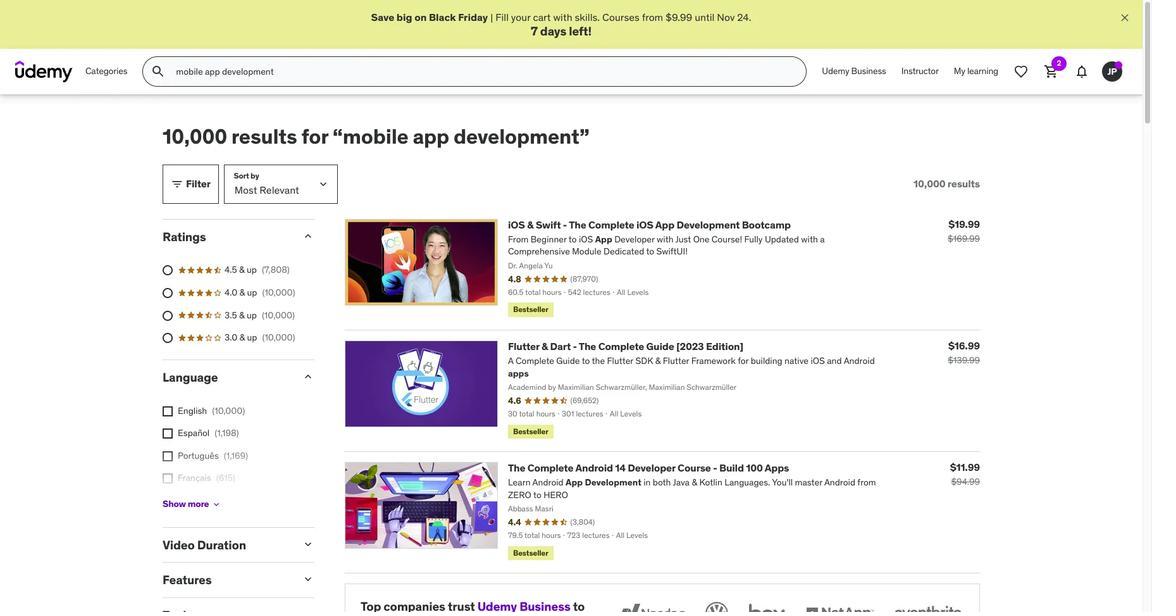 Task type: vqa. For each thing, say whether or not it's contained in the screenshot.
THE (10,000) related to 3.0 & up (10,000)
yes



Task type: locate. For each thing, give the bounding box(es) containing it.
xsmall image up "show"
[[163, 474, 173, 484]]

français (615)
[[178, 473, 235, 484]]

on
[[415, 11, 427, 23]]

the for swift
[[569, 218, 587, 231]]

$16.99
[[949, 339, 981, 352]]

my learning link
[[947, 56, 1007, 87]]

english
[[178, 405, 207, 416]]

10,000
[[163, 124, 227, 150], [914, 177, 946, 190]]

(10,000) down 3.5 & up (10,000)
[[262, 332, 295, 343]]

box image
[[746, 600, 789, 612]]

language
[[163, 370, 218, 385]]

1 vertical spatial the
[[579, 340, 597, 353]]

learning
[[968, 65, 999, 77]]

language button
[[163, 370, 292, 385]]

(1,198)
[[215, 427, 239, 439]]

instructor
[[902, 65, 939, 77]]

app
[[656, 218, 675, 231]]

ios & swift - the complete ios app development bootcamp
[[508, 218, 791, 231]]

left!
[[569, 24, 592, 39]]

android
[[576, 462, 613, 474]]

development
[[677, 218, 740, 231]]

$16.99 $139.99
[[949, 339, 981, 366]]

1 vertical spatial xsmall image
[[163, 429, 173, 439]]

flutter & dart - the complete guide [2023 edition] link
[[508, 340, 744, 353]]

xsmall image left português
[[163, 451, 173, 461]]

features
[[163, 573, 212, 588]]

english (10,000)
[[178, 405, 245, 416]]

(7,808)
[[262, 264, 290, 276]]

0 vertical spatial results
[[232, 124, 297, 150]]

português
[[178, 450, 219, 461]]

- right swift on the left of the page
[[563, 218, 567, 231]]

up right 4.5
[[247, 264, 257, 276]]

nov
[[718, 11, 735, 23]]

& for 4.5
[[239, 264, 245, 276]]

$19.99
[[949, 218, 981, 230]]

small image
[[302, 573, 315, 586]]

up for 3.0 & up
[[247, 332, 257, 343]]

1 vertical spatial results
[[948, 177, 981, 190]]

results left for at the top left
[[232, 124, 297, 150]]

2 vertical spatial xsmall image
[[212, 499, 222, 509]]

submit search image
[[151, 64, 166, 79]]

2 horizontal spatial -
[[714, 462, 718, 474]]

up right 3.5
[[247, 309, 257, 321]]

small image
[[171, 178, 184, 190], [302, 230, 315, 242], [302, 370, 315, 383], [302, 538, 315, 551]]

edition]
[[707, 340, 744, 353]]

results inside status
[[948, 177, 981, 190]]

you have alerts image
[[1116, 62, 1123, 69]]

100
[[747, 462, 763, 474]]

& right 3.5
[[239, 309, 245, 321]]

xsmall image left english
[[163, 406, 173, 416]]

xsmall image right more
[[212, 499, 222, 509]]

0 vertical spatial 10,000
[[163, 124, 227, 150]]

& left swift on the left of the page
[[528, 218, 534, 231]]

1 horizontal spatial ios
[[637, 218, 654, 231]]

xsmall image
[[163, 451, 173, 461], [163, 474, 173, 484]]

video duration
[[163, 537, 246, 552]]

from
[[642, 11, 664, 23]]

español
[[178, 427, 210, 439]]

flutter & dart - the complete guide [2023 edition]
[[508, 340, 744, 353]]

2 up from the top
[[247, 287, 257, 298]]

small image for ratings
[[302, 230, 315, 242]]

1 vertical spatial 10,000
[[914, 177, 946, 190]]

2 link
[[1037, 56, 1068, 87]]

bootcamp
[[742, 218, 791, 231]]

apps
[[765, 462, 790, 474]]

&
[[528, 218, 534, 231], [239, 264, 245, 276], [240, 287, 245, 298], [239, 309, 245, 321], [240, 332, 245, 343], [542, 340, 548, 353]]

the complete android 14 developer course - build 100 apps link
[[508, 462, 790, 474]]

up for 4.5 & up
[[247, 264, 257, 276]]

xsmall image for english
[[163, 406, 173, 416]]

xsmall image inside show more button
[[212, 499, 222, 509]]

"mobile
[[333, 124, 409, 150]]

0 horizontal spatial results
[[232, 124, 297, 150]]

4 up from the top
[[247, 332, 257, 343]]

friday
[[459, 11, 488, 23]]

$169.99
[[948, 233, 981, 244]]

udemy image
[[15, 61, 73, 82]]

2 xsmall image from the top
[[163, 474, 173, 484]]

video
[[163, 537, 195, 552]]

0 vertical spatial the
[[569, 218, 587, 231]]

- left build
[[714, 462, 718, 474]]

complete left guide
[[599, 340, 645, 353]]

français
[[178, 473, 211, 484]]

3 up from the top
[[247, 309, 257, 321]]

0 vertical spatial xsmall image
[[163, 406, 173, 416]]

1 xsmall image from the top
[[163, 451, 173, 461]]

1 vertical spatial -
[[573, 340, 577, 353]]

(10,000)
[[262, 287, 295, 298], [262, 309, 295, 321], [262, 332, 295, 343], [212, 405, 245, 416]]

0 horizontal spatial 10,000
[[163, 124, 227, 150]]

results up $19.99
[[948, 177, 981, 190]]

$9.99
[[666, 11, 693, 23]]

español (1,198)
[[178, 427, 239, 439]]

nasdaq image
[[615, 600, 688, 612]]

complete left app
[[589, 218, 635, 231]]

ios left swift on the left of the page
[[508, 218, 525, 231]]

jp link
[[1098, 56, 1128, 87]]

& left dart
[[542, 340, 548, 353]]

xsmall image for français
[[163, 474, 173, 484]]

xsmall image
[[163, 406, 173, 416], [163, 429, 173, 439], [212, 499, 222, 509]]

1 horizontal spatial results
[[948, 177, 981, 190]]

0 horizontal spatial ios
[[508, 218, 525, 231]]

black
[[429, 11, 456, 23]]

0 vertical spatial complete
[[589, 218, 635, 231]]

$11.99
[[951, 461, 981, 474]]

$139.99
[[949, 354, 981, 366]]

up
[[247, 264, 257, 276], [247, 287, 257, 298], [247, 309, 257, 321], [247, 332, 257, 343]]

0 horizontal spatial -
[[563, 218, 567, 231]]

the for dart
[[579, 340, 597, 353]]

1 up from the top
[[247, 264, 257, 276]]

& right 4.5
[[239, 264, 245, 276]]

features button
[[163, 573, 292, 588]]

complete left android
[[528, 462, 574, 474]]

filter button
[[163, 164, 219, 204]]

1 vertical spatial complete
[[599, 340, 645, 353]]

notifications image
[[1075, 64, 1090, 79]]

& right 3.0
[[240, 332, 245, 343]]

courses
[[603, 11, 640, 23]]

(10,000) down the (7,808)
[[262, 287, 295, 298]]

up right the 4.0
[[247, 287, 257, 298]]

complete for ios
[[589, 218, 635, 231]]

$19.99 $169.99
[[948, 218, 981, 244]]

course
[[678, 462, 712, 474]]

- right dart
[[573, 340, 577, 353]]

ios
[[508, 218, 525, 231], [637, 218, 654, 231]]

shopping cart with 2 items image
[[1045, 64, 1060, 79]]

jp
[[1108, 66, 1118, 77]]

xsmall image left español
[[163, 429, 173, 439]]

results for 10,000 results
[[948, 177, 981, 190]]

4.5
[[225, 264, 237, 276]]

instructor link
[[895, 56, 947, 87]]

up right 3.0
[[247, 332, 257, 343]]

$94.99
[[952, 476, 981, 487]]

ios left app
[[637, 218, 654, 231]]

0 vertical spatial xsmall image
[[163, 451, 173, 461]]

10,000 inside 10,000 results status
[[914, 177, 946, 190]]

the complete android 14 developer course - build 100 apps
[[508, 462, 790, 474]]

(10,000) up 3.0 & up (10,000)
[[262, 309, 295, 321]]

24.
[[738, 11, 752, 23]]

1 horizontal spatial -
[[573, 340, 577, 353]]

(10,000) up (1,198)
[[212, 405, 245, 416]]

the
[[569, 218, 587, 231], [579, 340, 597, 353], [508, 462, 526, 474]]

2
[[1058, 58, 1062, 68]]

complete for guide
[[599, 340, 645, 353]]

0 vertical spatial -
[[563, 218, 567, 231]]

|
[[491, 11, 493, 23]]

app
[[413, 124, 450, 150]]

results for 10,000 results for "mobile app development"
[[232, 124, 297, 150]]

fill
[[496, 11, 509, 23]]

3.0 & up (10,000)
[[225, 332, 295, 343]]

& right the 4.0
[[240, 287, 245, 298]]

1 horizontal spatial 10,000
[[914, 177, 946, 190]]

results
[[232, 124, 297, 150], [948, 177, 981, 190]]

1 vertical spatial xsmall image
[[163, 474, 173, 484]]

duration
[[197, 537, 246, 552]]



Task type: describe. For each thing, give the bounding box(es) containing it.
dart
[[551, 340, 571, 353]]

guide
[[647, 340, 675, 353]]

categories
[[85, 65, 127, 77]]

volkswagen image
[[703, 600, 731, 612]]

categories button
[[78, 56, 135, 87]]

for
[[302, 124, 329, 150]]

close image
[[1119, 11, 1132, 24]]

& for ios
[[528, 218, 534, 231]]

show more button
[[163, 492, 222, 517]]

4.0
[[225, 287, 238, 298]]

cart
[[533, 11, 551, 23]]

& for flutter
[[542, 340, 548, 353]]

video duration button
[[163, 537, 292, 552]]

& for 3.5
[[239, 309, 245, 321]]

developer
[[628, 462, 676, 474]]

netapp image
[[804, 600, 877, 612]]

3.5
[[225, 309, 237, 321]]

swift
[[536, 218, 561, 231]]

small image inside the filter button
[[171, 178, 184, 190]]

days
[[541, 24, 567, 39]]

small image for video duration
[[302, 538, 315, 551]]

türkçe
[[178, 495, 204, 506]]

development"
[[454, 124, 590, 150]]

wishlist image
[[1014, 64, 1030, 79]]

10,000 for 10,000 results
[[914, 177, 946, 190]]

(10,000) for 4.0 & up (10,000)
[[262, 287, 295, 298]]

xsmall image for español
[[163, 429, 173, 439]]

Search for anything text field
[[174, 61, 792, 82]]

$11.99 $94.99
[[951, 461, 981, 487]]

2 vertical spatial complete
[[528, 462, 574, 474]]

7
[[531, 24, 538, 39]]

flutter
[[508, 340, 540, 353]]

show
[[163, 498, 186, 510]]

2 vertical spatial -
[[714, 462, 718, 474]]

(10,000) for 3.5 & up (10,000)
[[262, 309, 295, 321]]

small image for language
[[302, 370, 315, 383]]

3.5 & up (10,000)
[[225, 309, 295, 321]]

3.0
[[225, 332, 238, 343]]

filter
[[186, 177, 211, 190]]

show more
[[163, 498, 209, 510]]

4.0 & up (10,000)
[[225, 287, 295, 298]]

(10,000) for 3.0 & up (10,000)
[[262, 332, 295, 343]]

udemy business
[[823, 65, 887, 77]]

(615)
[[216, 473, 235, 484]]

business
[[852, 65, 887, 77]]

- for dart
[[573, 340, 577, 353]]

my learning
[[955, 65, 999, 77]]

eventbrite image
[[892, 600, 965, 612]]

10,000 results
[[914, 177, 981, 190]]

& for 3.0
[[240, 332, 245, 343]]

& for 4.0
[[240, 287, 245, 298]]

more
[[188, 498, 209, 510]]

udemy
[[823, 65, 850, 77]]

2 vertical spatial the
[[508, 462, 526, 474]]

up for 4.0 & up
[[247, 287, 257, 298]]

udemy business link
[[815, 56, 895, 87]]

- for swift
[[563, 218, 567, 231]]

save
[[371, 11, 395, 23]]

your
[[511, 11, 531, 23]]

10,000 for 10,000 results for "mobile app development"
[[163, 124, 227, 150]]

build
[[720, 462, 745, 474]]

4.5 & up (7,808)
[[225, 264, 290, 276]]

save big on black friday | fill your cart with skills. courses from $9.99 until nov 24. 7 days left!
[[371, 11, 752, 39]]

big
[[397, 11, 413, 23]]

ratings
[[163, 229, 206, 244]]

up for 3.5 & up
[[247, 309, 257, 321]]

xsmall image for português
[[163, 451, 173, 461]]

with
[[554, 11, 573, 23]]

(1,169)
[[224, 450, 248, 461]]

português (1,169)
[[178, 450, 248, 461]]

my
[[955, 65, 966, 77]]

10,000 results status
[[914, 177, 981, 190]]

1 ios from the left
[[508, 218, 525, 231]]

14
[[616, 462, 626, 474]]

2 ios from the left
[[637, 218, 654, 231]]

10,000 results for "mobile app development"
[[163, 124, 590, 150]]

until
[[695, 11, 715, 23]]

ios & swift - the complete ios app development bootcamp link
[[508, 218, 791, 231]]

ratings button
[[163, 229, 292, 244]]



